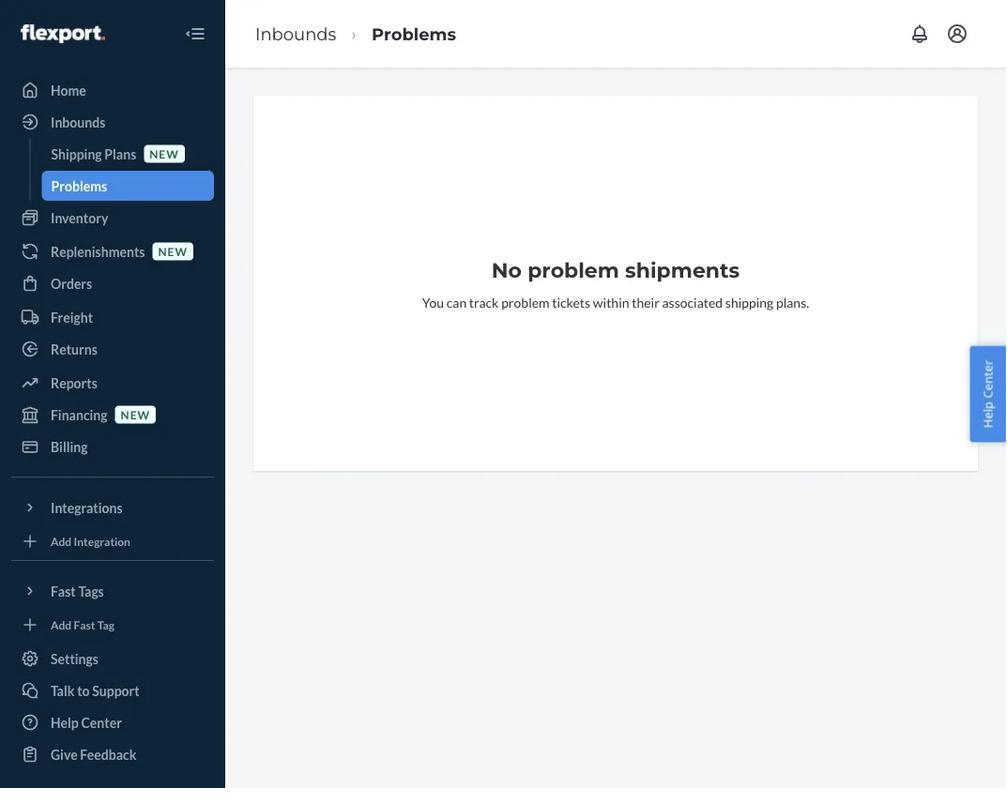 Task type: vqa. For each thing, say whether or not it's contained in the screenshot.
the "can" on the top of page
yes



Task type: describe. For each thing, give the bounding box(es) containing it.
can
[[447, 294, 467, 310]]

their
[[632, 294, 660, 310]]

returns
[[51, 341, 98, 357]]

replenishments
[[51, 244, 145, 260]]

new for replenishments
[[158, 245, 188, 258]]

inventory
[[51, 210, 108, 226]]

fast tags
[[51, 584, 104, 600]]

you can track problem tickets within their associated shipping plans.
[[422, 294, 810, 310]]

integration
[[74, 535, 130, 548]]

add integration
[[51, 535, 130, 548]]

add fast tag link
[[11, 614, 214, 637]]

tickets
[[553, 294, 591, 310]]

1 vertical spatial problems link
[[42, 171, 214, 201]]

help inside help center link
[[51, 715, 79, 731]]

flexport logo image
[[21, 24, 105, 43]]

associated
[[663, 294, 723, 310]]

problems inside 'breadcrumbs' "navigation"
[[372, 23, 457, 44]]

talk
[[51, 683, 75, 699]]

freight
[[51, 309, 93, 325]]

support
[[92, 683, 140, 699]]

add fast tag
[[51, 618, 115, 632]]

integrations
[[51, 500, 123, 516]]

home link
[[11, 75, 214, 105]]

fast tags button
[[11, 577, 214, 607]]

tag
[[97, 618, 115, 632]]

new for financing
[[121, 408, 150, 422]]

reports
[[51, 375, 97, 391]]

breadcrumbs navigation
[[240, 6, 472, 61]]

help inside 'help center' button
[[980, 402, 997, 429]]

home
[[51, 82, 86, 98]]

0 horizontal spatial inbounds link
[[11, 107, 214, 137]]

orders link
[[11, 269, 214, 299]]

tags
[[78, 584, 104, 600]]

give feedback
[[51, 747, 137, 763]]

to
[[77, 683, 90, 699]]

integrations button
[[11, 493, 214, 523]]

center inside button
[[980, 360, 997, 399]]

orders
[[51, 276, 92, 292]]

fast inside fast tags dropdown button
[[51, 584, 76, 600]]

reports link
[[11, 368, 214, 398]]

plans
[[105, 146, 136, 162]]

help center link
[[11, 708, 214, 738]]



Task type: locate. For each thing, give the bounding box(es) containing it.
0 horizontal spatial problems
[[51, 178, 107, 194]]

inventory link
[[11, 203, 214, 233]]

fast
[[51, 584, 76, 600], [74, 618, 95, 632]]

talk to support button
[[11, 676, 214, 706]]

inbounds link
[[255, 23, 337, 44], [11, 107, 214, 137]]

returns link
[[11, 334, 214, 364]]

0 vertical spatial new
[[150, 147, 179, 161]]

1 horizontal spatial help
[[980, 402, 997, 429]]

1 horizontal spatial inbounds link
[[255, 23, 337, 44]]

1 vertical spatial help
[[51, 715, 79, 731]]

track
[[470, 294, 499, 310]]

1 horizontal spatial problems link
[[372, 23, 457, 44]]

1 horizontal spatial problems
[[372, 23, 457, 44]]

new
[[150, 147, 179, 161], [158, 245, 188, 258], [121, 408, 150, 422]]

inbounds
[[255, 23, 337, 44], [51, 114, 105, 130]]

billing link
[[11, 432, 214, 462]]

0 vertical spatial fast
[[51, 584, 76, 600]]

0 horizontal spatial problems link
[[42, 171, 214, 201]]

fast left tag
[[74, 618, 95, 632]]

within
[[593, 294, 630, 310]]

add up settings
[[51, 618, 72, 632]]

add for add integration
[[51, 535, 72, 548]]

0 vertical spatial inbounds
[[255, 23, 337, 44]]

1 vertical spatial new
[[158, 245, 188, 258]]

shipping
[[51, 146, 102, 162]]

new down reports link
[[121, 408, 150, 422]]

fast left tags
[[51, 584, 76, 600]]

settings
[[51, 651, 99, 667]]

no problem shipments
[[492, 258, 740, 283]]

feedback
[[80, 747, 137, 763]]

problems
[[372, 23, 457, 44], [51, 178, 107, 194]]

inbounds link inside 'breadcrumbs' "navigation"
[[255, 23, 337, 44]]

fast inside "add fast tag" link
[[74, 618, 95, 632]]

no
[[492, 258, 522, 283]]

1 vertical spatial inbounds link
[[11, 107, 214, 137]]

give feedback button
[[11, 740, 214, 770]]

plans.
[[777, 294, 810, 310]]

freight link
[[11, 302, 214, 332]]

shipping
[[726, 294, 774, 310]]

open account menu image
[[947, 23, 969, 45]]

add left the integration
[[51, 535, 72, 548]]

new right plans
[[150, 147, 179, 161]]

0 vertical spatial add
[[51, 535, 72, 548]]

new up orders link
[[158, 245, 188, 258]]

problem up tickets
[[528, 258, 620, 283]]

add for add fast tag
[[51, 618, 72, 632]]

1 vertical spatial help center
[[51, 715, 122, 731]]

help center inside button
[[980, 360, 997, 429]]

problems link
[[372, 23, 457, 44], [42, 171, 214, 201]]

1 vertical spatial fast
[[74, 618, 95, 632]]

close navigation image
[[184, 23, 207, 45]]

0 vertical spatial problems
[[372, 23, 457, 44]]

0 horizontal spatial inbounds
[[51, 114, 105, 130]]

problems link inside 'breadcrumbs' "navigation"
[[372, 23, 457, 44]]

problem down no
[[502, 294, 550, 310]]

help center button
[[971, 346, 1007, 443]]

0 vertical spatial inbounds link
[[255, 23, 337, 44]]

shipments
[[626, 258, 740, 283]]

financing
[[51, 407, 108, 423]]

1 vertical spatial add
[[51, 618, 72, 632]]

1 add from the top
[[51, 535, 72, 548]]

1 vertical spatial problem
[[502, 294, 550, 310]]

0 vertical spatial problems link
[[372, 23, 457, 44]]

billing
[[51, 439, 88, 455]]

1 horizontal spatial help center
[[980, 360, 997, 429]]

new for shipping plans
[[150, 147, 179, 161]]

help
[[980, 402, 997, 429], [51, 715, 79, 731]]

shipping plans
[[51, 146, 136, 162]]

help center
[[980, 360, 997, 429], [51, 715, 122, 731]]

0 vertical spatial help center
[[980, 360, 997, 429]]

1 vertical spatial problems
[[51, 178, 107, 194]]

1 vertical spatial inbounds
[[51, 114, 105, 130]]

problem
[[528, 258, 620, 283], [502, 294, 550, 310]]

inbounds inside 'breadcrumbs' "navigation"
[[255, 23, 337, 44]]

0 vertical spatial problem
[[528, 258, 620, 283]]

open notifications image
[[909, 23, 932, 45]]

1 horizontal spatial inbounds
[[255, 23, 337, 44]]

you
[[422, 294, 444, 310]]

2 add from the top
[[51, 618, 72, 632]]

2 vertical spatial new
[[121, 408, 150, 422]]

add integration link
[[11, 531, 214, 553]]

add
[[51, 535, 72, 548], [51, 618, 72, 632]]

inbounds inside 'link'
[[51, 114, 105, 130]]

settings link
[[11, 644, 214, 674]]

0 horizontal spatial help
[[51, 715, 79, 731]]

0 vertical spatial help
[[980, 402, 997, 429]]

0 vertical spatial center
[[980, 360, 997, 399]]

0 horizontal spatial help center
[[51, 715, 122, 731]]

1 horizontal spatial center
[[980, 360, 997, 399]]

give
[[51, 747, 78, 763]]

talk to support
[[51, 683, 140, 699]]

0 horizontal spatial center
[[81, 715, 122, 731]]

1 vertical spatial center
[[81, 715, 122, 731]]

center
[[980, 360, 997, 399], [81, 715, 122, 731]]



